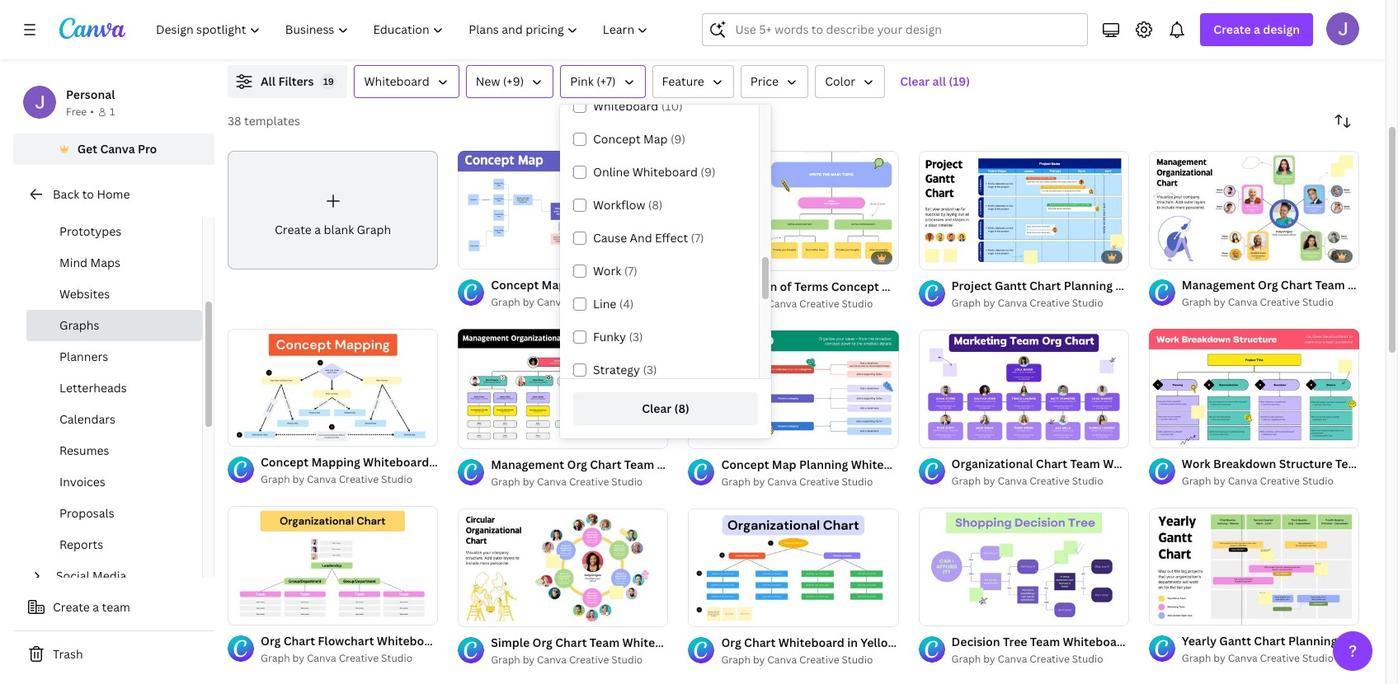 Task type: describe. For each thing, give the bounding box(es) containing it.
strategy
[[593, 362, 640, 378]]

workflow
[[593, 197, 646, 213]]

prototypes link
[[26, 216, 202, 248]]

templates
[[244, 113, 300, 129]]

canva inside concept mapping whiteboard in orange purple basic style graph by canva creative studio
[[307, 473, 336, 487]]

yearly gantt chart planning whiteboard in green yellow spaced color blocks style image
[[1149, 508, 1360, 626]]

social
[[56, 568, 90, 584]]

creative inside the org chart whiteboard in yellow red basic style graph by canva creative studio
[[800, 653, 840, 667]]

proposals link
[[26, 498, 202, 530]]

whiteboard down (+7)
[[593, 98, 659, 114]]

0 horizontal spatial (7)
[[624, 263, 638, 279]]

graph by canva creative studio link for simple org chart team whiteboard in yellow pink green spaced color blocks style image
[[491, 652, 669, 669]]

graph by canva creative studio for simple org chart team whiteboard in yellow pink green spaced color blocks style image
[[491, 653, 643, 667]]

creative for yearly gantt chart planning whiteboard in green yellow spaced color blocks style image
[[1260, 652, 1300, 666]]

resumes
[[59, 443, 109, 459]]

create for create a blank graph
[[275, 222, 312, 237]]

(8) for workflow (8)
[[648, 197, 663, 213]]

1
[[110, 105, 115, 119]]

org chart flowchart whiteboard in yellow pink spaced color blocks style image
[[228, 507, 438, 625]]

•
[[90, 105, 94, 119]]

studio for simple org chart team whiteboard in yellow pink green spaced color blocks style image
[[612, 653, 643, 667]]

yellow
[[861, 635, 897, 651]]

pink (+7) button
[[560, 65, 646, 98]]

a for blank
[[315, 222, 321, 237]]

new (+9) button
[[466, 65, 554, 98]]

clear (8) button
[[573, 393, 758, 426]]

funky
[[593, 329, 626, 345]]

prototypes
[[59, 224, 121, 239]]

in for orange
[[432, 455, 442, 471]]

create for create a design
[[1214, 21, 1251, 37]]

by for definition of terms concept map planning whiteboard in light blue pink green spaced color blocks style image
[[753, 297, 765, 311]]

graph by canva creative studio for definition of terms concept map planning whiteboard in light blue pink green spaced color blocks style image
[[721, 297, 873, 311]]

create a team button
[[13, 592, 215, 625]]

1 horizontal spatial (7)
[[691, 230, 704, 246]]

pro
[[138, 141, 157, 157]]

social media
[[56, 568, 126, 584]]

planners link
[[26, 342, 202, 373]]

project gantt chart planning whiteboard in blue simple colorful style image
[[919, 151, 1129, 270]]

graph by canva creative studio for project gantt chart planning whiteboard in blue simple colorful style image
[[952, 297, 1104, 311]]

graph by canva creative studio link for yearly gantt chart planning whiteboard in green yellow spaced color blocks style image
[[1182, 651, 1360, 668]]

by for org chart flowchart whiteboard in yellow pink spaced color blocks style image
[[293, 652, 304, 666]]

studio inside the org chart whiteboard in yellow red basic style graph by canva creative studio
[[842, 653, 873, 667]]

graph by canva creative studio link for definition of terms concept map planning whiteboard in light blue pink green spaced color blocks style image
[[721, 296, 899, 313]]

pink
[[570, 73, 594, 89]]

definition of terms concept map planning whiteboard in light blue pink green spaced color blocks style image
[[688, 152, 899, 270]]

create a design
[[1214, 21, 1300, 37]]

whiteboard button
[[354, 65, 459, 98]]

map
[[644, 131, 668, 147]]

studio for the concept map planning whiteboard in green blue modern professional style image
[[842, 475, 873, 489]]

org chart whiteboard in yellow red basic style graph by canva creative studio
[[721, 635, 986, 667]]

a for team
[[93, 600, 99, 615]]

(10)
[[661, 98, 683, 114]]

clear (8)
[[642, 401, 690, 417]]

mind maps
[[59, 255, 120, 271]]

(+7)
[[597, 73, 616, 89]]

creative for simple org chart team whiteboard in yellow pink green spaced color blocks style image
[[569, 653, 609, 667]]

new
[[476, 73, 500, 89]]

creative for decision tree team whiteboard in light green purple casual corporate style image
[[1030, 653, 1070, 667]]

creative for org chart flowchart whiteboard in yellow pink spaced color blocks style image
[[339, 652, 379, 666]]

19
[[324, 75, 334, 87]]

(9) for online whiteboard (9)
[[701, 164, 716, 180]]

trash link
[[13, 639, 215, 672]]

home
[[97, 186, 130, 202]]

free
[[66, 105, 87, 119]]

management org chart team whiteboard in black red green trendy sticker style image
[[458, 330, 669, 448]]

graph by canva creative studio link for project gantt chart planning whiteboard in blue simple colorful style image
[[952, 296, 1129, 312]]

planners
[[59, 349, 108, 365]]

get
[[77, 141, 97, 157]]

studio for 'organizational chart team whiteboard in royal purple pastel purple friendly professional style' image
[[1072, 475, 1104, 489]]

creative for the concept map planning whiteboard in green blue modern professional style image
[[800, 475, 840, 489]]

creative for project gantt chart planning whiteboard in blue simple colorful style image
[[1030, 297, 1070, 311]]

resumes link
[[26, 436, 202, 467]]

create a blank graph
[[275, 222, 391, 237]]

Search search field
[[735, 14, 1078, 45]]

online whiteboard (9)
[[593, 164, 716, 180]]

(8) for clear (8)
[[675, 401, 690, 417]]

a for design
[[1254, 21, 1261, 37]]

calendars link
[[26, 404, 202, 436]]

by for management org chart team whiteboard in blue green spaced color blocks style "image"
[[1214, 295, 1226, 309]]

studio for org chart flowchart whiteboard in yellow pink spaced color blocks style image
[[381, 652, 413, 666]]

graph by canva creative studio link for org chart flowchart whiteboard in yellow pink spaced color blocks style image
[[261, 651, 438, 667]]

top level navigation element
[[145, 13, 663, 46]]

canva inside the org chart whiteboard in yellow red basic style graph by canva creative studio
[[768, 653, 797, 667]]

create a design button
[[1201, 13, 1313, 46]]

media
[[92, 568, 126, 584]]

(+9)
[[503, 73, 524, 89]]

org
[[721, 635, 742, 651]]

reports
[[59, 537, 103, 553]]

free •
[[66, 105, 94, 119]]

proposals
[[59, 506, 114, 521]]

funky (3)
[[593, 329, 643, 345]]

price button
[[741, 65, 809, 98]]

basic for purple
[[528, 455, 558, 471]]

all
[[933, 73, 946, 89]]

and
[[630, 230, 652, 246]]

social media link
[[50, 561, 192, 592]]

create a team
[[53, 600, 130, 615]]

by inside concept mapping whiteboard in orange purple basic style graph by canva creative studio
[[293, 473, 304, 487]]

work
[[593, 263, 622, 279]]

graphs template image
[[1008, 0, 1360, 45]]

mapping
[[311, 455, 360, 471]]

all
[[261, 73, 276, 89]]

concept mapping whiteboard in orange purple basic style image
[[228, 329, 438, 447]]

canva inside get canva pro button
[[100, 141, 135, 157]]

graph by canva creative studio for decision tree team whiteboard in light green purple casual corporate style image
[[952, 653, 1104, 667]]

purple
[[489, 455, 526, 471]]

graph by canva creative studio for the concept map planning whiteboard in green blue modern professional style image
[[721, 475, 873, 489]]

to
[[82, 186, 94, 202]]

(3) for funky (3)
[[629, 329, 643, 345]]

orange
[[445, 455, 486, 471]]

concept for concept mapping whiteboard in orange purple basic style graph by canva creative studio
[[261, 455, 309, 471]]

effect
[[655, 230, 688, 246]]

simple org chart team whiteboard in yellow pink green spaced color blocks style image
[[458, 509, 669, 627]]

feature button
[[652, 65, 734, 98]]

graph by canva creative studio for management org chart team whiteboard in blue green spaced color blocks style "image"
[[1182, 295, 1334, 309]]

blank
[[324, 222, 354, 237]]

all filters
[[261, 73, 314, 89]]

whiteboard (10)
[[593, 98, 683, 114]]

38 templates
[[228, 113, 300, 129]]

price
[[751, 73, 779, 89]]



Task type: vqa. For each thing, say whether or not it's contained in the screenshot.


Task type: locate. For each thing, give the bounding box(es) containing it.
get canva pro button
[[13, 134, 215, 165]]

1 horizontal spatial basic
[[924, 635, 954, 651]]

0 vertical spatial (9)
[[671, 131, 686, 147]]

None search field
[[702, 13, 1089, 46]]

create inside create a blank graph element
[[275, 222, 312, 237]]

back to home
[[53, 186, 130, 202]]

cause
[[593, 230, 627, 246]]

1 vertical spatial basic
[[924, 635, 954, 651]]

1 vertical spatial (3)
[[643, 362, 657, 378]]

38
[[228, 113, 241, 129]]

by for the concept map planning whiteboard in green blue modern professional style image
[[753, 475, 765, 489]]

concept inside concept mapping whiteboard in orange purple basic style graph by canva creative studio
[[261, 455, 309, 471]]

0 horizontal spatial style
[[561, 455, 590, 471]]

a inside create a design dropdown button
[[1254, 21, 1261, 37]]

graph by canva creative studio for 'organizational chart team whiteboard in royal purple pastel purple friendly professional style' image
[[952, 475, 1104, 489]]

1 horizontal spatial (8)
[[675, 401, 690, 417]]

canva
[[100, 141, 135, 157], [537, 295, 567, 309], [1228, 295, 1258, 309], [998, 297, 1027, 311], [768, 297, 797, 311], [307, 473, 336, 487], [1228, 474, 1258, 488], [998, 475, 1027, 489], [537, 475, 567, 489], [768, 475, 797, 489], [307, 652, 336, 666], [1228, 652, 1258, 666], [998, 653, 1027, 667], [537, 653, 567, 667], [768, 653, 797, 667]]

(3) right funky
[[629, 329, 643, 345]]

19 filter options selected element
[[320, 73, 337, 90]]

1 vertical spatial create
[[275, 222, 312, 237]]

org chart whiteboard in yellow red basic style link
[[721, 634, 986, 653]]

studio for project gantt chart planning whiteboard in blue simple colorful style image
[[1072, 297, 1104, 311]]

style right 'purple' on the left
[[561, 455, 590, 471]]

creative for the work breakdown structure team whiteboard in red purple green trendy stickers style image
[[1260, 474, 1300, 488]]

in left the orange
[[432, 455, 442, 471]]

0 vertical spatial (7)
[[691, 230, 704, 246]]

graph by canva creative studio for the work breakdown structure team whiteboard in red purple green trendy stickers style image
[[1182, 474, 1334, 488]]

1 horizontal spatial style
[[957, 635, 986, 651]]

(8) inside clear (8) button
[[675, 401, 690, 417]]

concept
[[593, 131, 641, 147], [261, 455, 309, 471]]

websites link
[[26, 279, 202, 310]]

create a blank graph link
[[228, 151, 438, 269]]

clear all (19)
[[900, 73, 970, 89]]

creative for management org chart team whiteboard in blue green spaced color blocks style "image"
[[1260, 295, 1300, 309]]

(7)
[[691, 230, 704, 246], [624, 263, 638, 279]]

concept for concept map (9)
[[593, 131, 641, 147]]

0 vertical spatial a
[[1254, 21, 1261, 37]]

org chart whiteboard in yellow red basic style image
[[688, 509, 899, 627]]

0 horizontal spatial a
[[93, 600, 99, 615]]

create inside create a team button
[[53, 600, 90, 615]]

style inside concept mapping whiteboard in orange purple basic style graph by canva creative studio
[[561, 455, 590, 471]]

style right the 'red'
[[957, 635, 986, 651]]

websites
[[59, 286, 110, 302]]

reports link
[[26, 530, 202, 561]]

graph by canva creative studio link for concept mapping whiteboard in orange purple basic style image
[[261, 472, 438, 489]]

feature
[[662, 73, 704, 89]]

maps
[[90, 255, 120, 271]]

graph inside the org chart whiteboard in yellow red basic style graph by canva creative studio
[[721, 653, 751, 667]]

(19)
[[949, 73, 970, 89]]

0 horizontal spatial (9)
[[671, 131, 686, 147]]

concept mapping whiteboard in orange purple basic style link
[[261, 454, 590, 472]]

work breakdown structure team whiteboard in red purple green trendy stickers style image
[[1149, 329, 1360, 448]]

graph by canva creative studio link for management org chart team whiteboard in blue green spaced color blocks style "image"
[[1182, 294, 1360, 311]]

by for simple org chart team whiteboard in yellow pink green spaced color blocks style image
[[523, 653, 535, 667]]

0 vertical spatial (3)
[[629, 329, 643, 345]]

1 vertical spatial clear
[[642, 401, 672, 417]]

graph by canva creative studio link for the concept map planning whiteboard in green blue modern professional style image
[[721, 474, 899, 491]]

chart
[[744, 635, 776, 651]]

style for org chart whiteboard in yellow red basic style
[[957, 635, 986, 651]]

graph by canva creative studio link for org chart whiteboard in yellow red basic style image
[[721, 653, 899, 669]]

by for decision tree team whiteboard in light green purple casual corporate style image
[[984, 653, 995, 667]]

graphs
[[59, 318, 99, 333]]

in for yellow
[[847, 635, 858, 651]]

create down social
[[53, 600, 90, 615]]

create a blank graph element
[[228, 151, 438, 269]]

creative for definition of terms concept map planning whiteboard in light blue pink green spaced color blocks style image
[[800, 297, 840, 311]]

clear for clear (8)
[[642, 401, 672, 417]]

concept map (9)
[[593, 131, 686, 147]]

graph by canva creative studio link for decision tree team whiteboard in light green purple casual corporate style image
[[952, 652, 1129, 669]]

graph by canva creative studio for yearly gantt chart planning whiteboard in green yellow spaced color blocks style image
[[1182, 652, 1334, 666]]

red
[[900, 635, 922, 651]]

team
[[102, 600, 130, 615]]

concept up online
[[593, 131, 641, 147]]

basic
[[528, 455, 558, 471], [924, 635, 954, 651]]

line
[[593, 296, 617, 312]]

1 vertical spatial (9)
[[701, 164, 716, 180]]

a inside create a blank graph element
[[315, 222, 321, 237]]

studio
[[612, 295, 643, 309], [1303, 295, 1334, 309], [1072, 297, 1104, 311], [842, 297, 873, 311], [381, 473, 413, 487], [1303, 474, 1334, 488], [1072, 475, 1104, 489], [612, 475, 643, 489], [842, 475, 873, 489], [381, 652, 413, 666], [1303, 652, 1334, 666], [1072, 653, 1104, 667], [612, 653, 643, 667], [842, 653, 873, 667]]

a left team at the left bottom of page
[[93, 600, 99, 615]]

2 horizontal spatial a
[[1254, 21, 1261, 37]]

concept map planning whiteboard in green blue modern professional style image
[[688, 331, 899, 449]]

1 horizontal spatial a
[[315, 222, 321, 237]]

decision tree team whiteboard in light green purple casual corporate style image
[[919, 508, 1129, 627]]

clear left all
[[900, 73, 930, 89]]

1 vertical spatial a
[[315, 222, 321, 237]]

0 vertical spatial create
[[1214, 21, 1251, 37]]

in inside the org chart whiteboard in yellow red basic style graph by canva creative studio
[[847, 635, 858, 651]]

back to home link
[[13, 178, 215, 211]]

studio inside concept mapping whiteboard in orange purple basic style graph by canva creative studio
[[381, 473, 413, 487]]

1 horizontal spatial concept
[[593, 131, 641, 147]]

concept mapping whiteboard in orange purple basic style graph by canva creative studio
[[261, 455, 590, 487]]

a inside create a team button
[[93, 600, 99, 615]]

0 vertical spatial concept
[[593, 131, 641, 147]]

concept map planning whiteboard in purple green modern professional style image
[[458, 151, 669, 269]]

0 vertical spatial in
[[432, 455, 442, 471]]

concept left mapping
[[261, 455, 309, 471]]

whiteboard inside the org chart whiteboard in yellow red basic style graph by canva creative studio
[[779, 635, 845, 651]]

cause and effect (7)
[[593, 230, 704, 246]]

by for project gantt chart planning whiteboard in blue simple colorful style image
[[984, 297, 995, 311]]

basic inside concept mapping whiteboard in orange purple basic style graph by canva creative studio
[[528, 455, 558, 471]]

line (4)
[[593, 296, 634, 312]]

management org chart team whiteboard in blue green spaced color blocks style image
[[1149, 151, 1360, 269]]

basic right the 'red'
[[924, 635, 954, 651]]

whiteboard right mapping
[[363, 455, 429, 471]]

filters
[[278, 73, 314, 89]]

graph
[[357, 222, 391, 237], [491, 295, 520, 309], [1182, 295, 1212, 309], [952, 297, 981, 311], [721, 297, 751, 311], [261, 473, 290, 487], [1182, 474, 1212, 488], [952, 475, 981, 489], [491, 475, 520, 489], [721, 475, 751, 489], [261, 652, 290, 666], [1182, 652, 1212, 666], [952, 653, 981, 667], [491, 653, 520, 667], [721, 653, 751, 667]]

clear down strategy (3) at the bottom
[[642, 401, 672, 417]]

whiteboard right chart
[[779, 635, 845, 651]]

by for 'organizational chart team whiteboard in royal purple pastel purple friendly professional style' image
[[984, 475, 995, 489]]

calendars
[[59, 412, 116, 427]]

organizational chart team whiteboard in royal purple pastel purple friendly professional style image
[[919, 330, 1129, 449]]

creative for 'organizational chart team whiteboard in royal purple pastel purple friendly professional style' image
[[1030, 475, 1070, 489]]

create left blank
[[275, 222, 312, 237]]

0 vertical spatial basic
[[528, 455, 558, 471]]

studio for definition of terms concept map planning whiteboard in light blue pink green spaced color blocks style image
[[842, 297, 873, 311]]

clear all (19) button
[[892, 65, 979, 98]]

(3) right strategy in the bottom left of the page
[[643, 362, 657, 378]]

strategy (3)
[[593, 362, 657, 378]]

0 horizontal spatial create
[[53, 600, 90, 615]]

graph inside concept mapping whiteboard in orange purple basic style graph by canva creative studio
[[261, 473, 290, 487]]

create left the "design" on the top right
[[1214, 21, 1251, 37]]

0 vertical spatial (8)
[[648, 197, 663, 213]]

0 vertical spatial style
[[561, 455, 590, 471]]

style for concept mapping whiteboard in orange purple basic style
[[561, 455, 590, 471]]

color
[[825, 73, 856, 89]]

studio for management org chart team whiteboard in blue green spaced color blocks style "image"
[[1303, 295, 1334, 309]]

create for create a team
[[53, 600, 90, 615]]

1 vertical spatial (7)
[[624, 263, 638, 279]]

by
[[523, 295, 535, 309], [1214, 295, 1226, 309], [984, 297, 995, 311], [753, 297, 765, 311], [293, 473, 304, 487], [1214, 474, 1226, 488], [984, 475, 995, 489], [523, 475, 535, 489], [753, 475, 765, 489], [293, 652, 304, 666], [1214, 652, 1226, 666], [984, 653, 995, 667], [523, 653, 535, 667], [753, 653, 765, 667]]

new (+9)
[[476, 73, 524, 89]]

studio for decision tree team whiteboard in light green purple casual corporate style image
[[1072, 653, 1104, 667]]

0 vertical spatial clear
[[900, 73, 930, 89]]

studio for the work breakdown structure team whiteboard in red purple green trendy stickers style image
[[1303, 474, 1334, 488]]

workflow (8)
[[593, 197, 663, 213]]

letterheads link
[[26, 373, 202, 404]]

get canva pro
[[77, 141, 157, 157]]

(4)
[[619, 296, 634, 312]]

(9)
[[671, 131, 686, 147], [701, 164, 716, 180]]

0 horizontal spatial in
[[432, 455, 442, 471]]

style
[[561, 455, 590, 471], [957, 635, 986, 651]]

1 horizontal spatial in
[[847, 635, 858, 651]]

by inside the org chart whiteboard in yellow red basic style graph by canva creative studio
[[753, 653, 765, 667]]

basic inside the org chart whiteboard in yellow red basic style graph by canva creative studio
[[924, 635, 954, 651]]

1 horizontal spatial create
[[275, 222, 312, 237]]

0 horizontal spatial (8)
[[648, 197, 663, 213]]

2 vertical spatial create
[[53, 600, 90, 615]]

in left yellow
[[847, 635, 858, 651]]

basic right 'purple' on the left
[[528, 455, 558, 471]]

graph by canva creative studio link for the work breakdown structure team whiteboard in red purple green trendy stickers style image
[[1182, 473, 1360, 490]]

0 horizontal spatial clear
[[642, 401, 672, 417]]

1 horizontal spatial (9)
[[701, 164, 716, 180]]

clear
[[900, 73, 930, 89], [642, 401, 672, 417]]

1 vertical spatial style
[[957, 635, 986, 651]]

invoices link
[[26, 467, 202, 498]]

studio for yearly gantt chart planning whiteboard in green yellow spaced color blocks style image
[[1303, 652, 1334, 666]]

whiteboard down top level navigation element
[[364, 73, 430, 89]]

mind maps link
[[26, 248, 202, 279]]

by for the work breakdown structure team whiteboard in red purple green trendy stickers style image
[[1214, 474, 1226, 488]]

in inside concept mapping whiteboard in orange purple basic style graph by canva creative studio
[[432, 455, 442, 471]]

graph by canva creative studio link for 'organizational chart team whiteboard in royal purple pastel purple friendly professional style' image
[[952, 474, 1129, 490]]

1 vertical spatial in
[[847, 635, 858, 651]]

clear for clear all (19)
[[900, 73, 930, 89]]

(7) right effect
[[691, 230, 704, 246]]

create inside create a design dropdown button
[[1214, 21, 1251, 37]]

back
[[53, 186, 79, 202]]

online
[[593, 164, 630, 180]]

whiteboard down map on the left top
[[633, 164, 698, 180]]

a
[[1254, 21, 1261, 37], [315, 222, 321, 237], [93, 600, 99, 615]]

by for yearly gantt chart planning whiteboard in green yellow spaced color blocks style image
[[1214, 652, 1226, 666]]

letterheads
[[59, 380, 127, 396]]

invoices
[[59, 474, 105, 490]]

style inside the org chart whiteboard in yellow red basic style graph by canva creative studio
[[957, 635, 986, 651]]

basic for red
[[924, 635, 954, 651]]

0 horizontal spatial concept
[[261, 455, 309, 471]]

0 horizontal spatial basic
[[528, 455, 558, 471]]

2 horizontal spatial create
[[1214, 21, 1251, 37]]

personal
[[66, 87, 115, 102]]

work (7)
[[593, 263, 638, 279]]

trash
[[53, 647, 83, 663]]

design
[[1263, 21, 1300, 37]]

a left blank
[[315, 222, 321, 237]]

1 vertical spatial concept
[[261, 455, 309, 471]]

creative inside concept mapping whiteboard in orange purple basic style graph by canva creative studio
[[339, 473, 379, 487]]

Sort by button
[[1327, 105, 1360, 138]]

(3) for strategy (3)
[[643, 362, 657, 378]]

1 vertical spatial (8)
[[675, 401, 690, 417]]

jacob simon image
[[1327, 12, 1360, 45]]

(9) for concept map (9)
[[671, 131, 686, 147]]

(8)
[[648, 197, 663, 213], [675, 401, 690, 417]]

whiteboard
[[364, 73, 430, 89], [593, 98, 659, 114], [633, 164, 698, 180], [363, 455, 429, 471], [779, 635, 845, 651]]

(3)
[[629, 329, 643, 345], [643, 362, 657, 378]]

whiteboard inside button
[[364, 73, 430, 89]]

2 vertical spatial a
[[93, 600, 99, 615]]

whiteboard inside concept mapping whiteboard in orange purple basic style graph by canva creative studio
[[363, 455, 429, 471]]

(7) right work
[[624, 263, 638, 279]]

graph by canva creative studio for org chart flowchart whiteboard in yellow pink spaced color blocks style image
[[261, 652, 413, 666]]

1 horizontal spatial clear
[[900, 73, 930, 89]]

a left the "design" on the top right
[[1254, 21, 1261, 37]]



